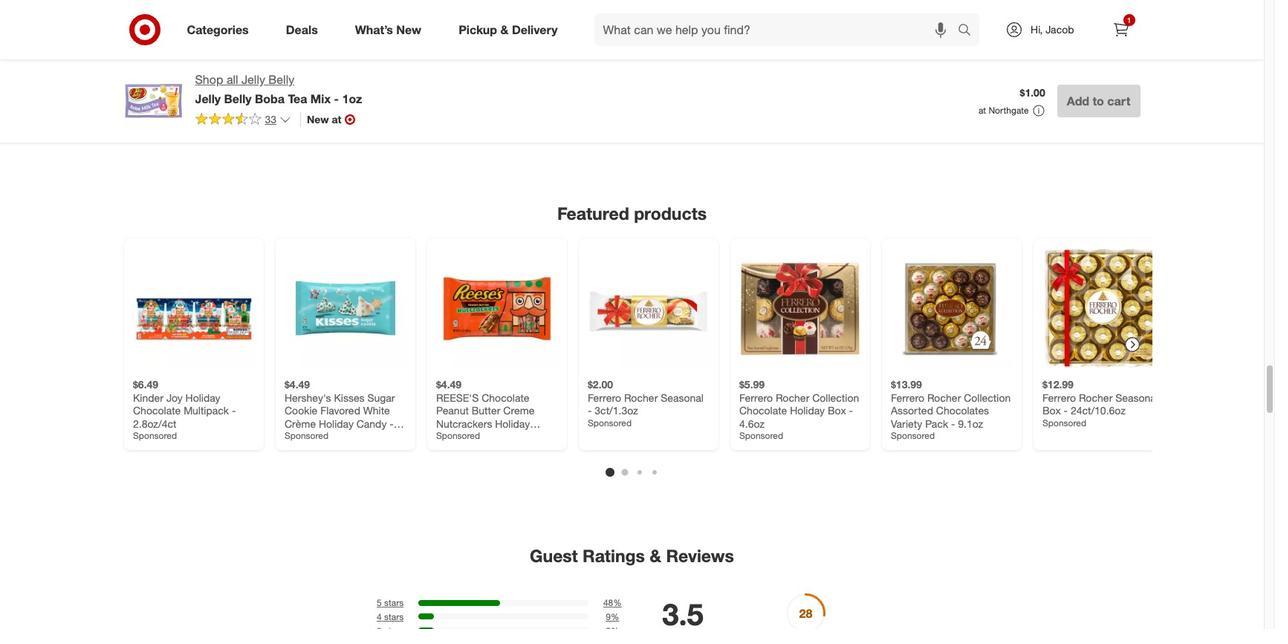 Task type: locate. For each thing, give the bounding box(es) containing it.
3 rocher from the left
[[927, 392, 961, 404]]

0 vertical spatial candy
[[356, 418, 386, 430]]

4 rocher from the left
[[1079, 392, 1112, 404]]

3ct/1.3oz
[[594, 405, 638, 417]]

chocolate inside "$5.99 ferrero rocher collection chocolate holiday box - 4.6oz sponsored"
[[739, 405, 787, 417]]

new right what's on the top of the page
[[396, 22, 421, 37]]

- down white
[[389, 418, 393, 430]]

chocolate inside the $6.49 kinder joy holiday chocolate multipack - 2.8oz/4ct sponsored
[[133, 405, 180, 417]]

rocher
[[624, 392, 658, 404], [775, 392, 809, 404], [927, 392, 961, 404], [1079, 392, 1112, 404]]

to for the rightmost add to cart button
[[1093, 94, 1104, 108]]

white
[[363, 405, 390, 417]]

to for leftmost add to cart button
[[294, 81, 303, 92]]

$35.99 - $37.99 select items on sale women's colorblock striped rib sweater - cupshe
[[874, 14, 975, 77]]

0 vertical spatial new
[[396, 22, 421, 37]]

candy
[[356, 418, 386, 430], [436, 431, 466, 443]]

sponsored
[[587, 418, 631, 429], [1042, 418, 1086, 429], [133, 431, 177, 442], [284, 431, 328, 442], [436, 431, 480, 442], [739, 431, 783, 442], [891, 431, 935, 442]]

fl
[[621, 40, 626, 53]]

on
[[926, 27, 936, 38]]

& down trading
[[337, 40, 344, 53]]

% for 48
[[613, 597, 622, 609]]

cup
[[746, 40, 766, 53]]

ferrero down $5.99
[[739, 392, 773, 404]]

% down 48 %
[[611, 611, 619, 623]]

1 horizontal spatial to
[[1093, 94, 1104, 108]]

chocolate up creme
[[481, 392, 529, 404]]

0 horizontal spatial box
[[345, 53, 363, 66]]

jelly right all in the left of the page
[[242, 72, 265, 87]]

5 stars
[[377, 597, 404, 609]]

del
[[723, 27, 738, 40]]

sponsored down 24ct/10.6oz
[[1042, 418, 1086, 429]]

2 rocher from the left
[[775, 392, 809, 404]]

$1.00
[[1020, 86, 1045, 99]]

1 vertical spatial belly
[[224, 91, 252, 106]]

ferrero for $13.99
[[891, 392, 924, 404]]

sponsored inside $12.99 ferrero rocher seasonal box - 24ct/10.6oz sponsored
[[1042, 418, 1086, 429]]

sponsored down variety
[[891, 431, 935, 442]]

sponsored down 2.8oz/4ct
[[133, 431, 177, 442]]

assorted
[[891, 405, 933, 417]]

chocolate up 2.8oz/4ct
[[133, 405, 180, 417]]

rib
[[911, 51, 927, 64]]

$100.00 gingerbread playhouse christmas tree ornament set 85ct - wondershop™
[[419, 14, 539, 66]]

% for 9
[[611, 611, 619, 623]]

ferrero rocher collection assorted chocolates variety pack - 9.1oz image
[[891, 248, 1013, 370]]

box inside $12.99 ferrero rocher seasonal box - 24ct/10.6oz sponsored
[[1042, 405, 1061, 417]]

2 ferrero from the left
[[739, 392, 773, 404]]

0 horizontal spatial add to cart
[[275, 81, 322, 92]]

0 horizontal spatial cart
[[305, 81, 322, 92]]

0 horizontal spatial $4.49
[[284, 379, 310, 391]]

candy down nutcrackers
[[436, 431, 466, 443]]

% up 9 % on the bottom
[[613, 597, 622, 609]]

sponsored down 3ct/1.3oz
[[587, 418, 631, 429]]

$4.49 inside $4.49 hershey's kisses sugar cookie flavored white crème holiday candy - 9oz
[[284, 379, 310, 391]]

sponsored down 4.6oz
[[739, 431, 783, 442]]

belly
[[269, 72, 294, 87], [224, 91, 252, 106]]

ferrero inside "$5.99 ferrero rocher collection chocolate holiday box - 4.6oz sponsored"
[[739, 392, 773, 404]]

monte
[[741, 27, 771, 40]]

add to cart down elite
[[275, 81, 322, 92]]

holiday inside "$5.99 ferrero rocher collection chocolate holiday box - 4.6oz sponsored"
[[790, 405, 825, 417]]

1 vertical spatial to
[[1093, 94, 1104, 108]]

hi, jacob
[[1031, 23, 1074, 36]]

2 horizontal spatial chocolate
[[739, 405, 787, 417]]

33 link
[[195, 112, 291, 129]]

$100.00
[[419, 14, 456, 27]]

water
[[651, 27, 678, 40]]

3 ferrero from the left
[[891, 392, 924, 404]]

kisses
[[334, 392, 364, 404]]

ferrero down $2.00
[[587, 392, 621, 404]]

- left 3ct/1.3oz
[[587, 405, 591, 417]]

&
[[500, 22, 509, 37], [337, 40, 344, 53], [600, 53, 607, 66], [650, 546, 661, 567]]

what's new link
[[342, 13, 440, 46]]

good
[[571, 53, 597, 66]]

1 vertical spatial add
[[1067, 94, 1089, 108]]

reese's
[[436, 392, 478, 404]]

sponsored inside the $6.49 kinder joy holiday chocolate multipack - 2.8oz/4ct sponsored
[[133, 431, 177, 442]]

1 collection from the left
[[812, 392, 859, 404]]

1 rocher from the left
[[624, 392, 658, 404]]

2 collection from the left
[[964, 392, 1010, 404]]

flavored
[[320, 405, 360, 417]]

christmas
[[419, 40, 467, 53]]

cupshe
[[874, 64, 910, 77]]

1 horizontal spatial $4.49
[[436, 379, 461, 391]]

1 seasonal from the left
[[660, 392, 703, 404]]

- right multipack
[[231, 405, 235, 417]]

holiday inside the $6.49 kinder joy holiday chocolate multipack - 2.8oz/4ct sponsored
[[185, 392, 220, 404]]

33
[[265, 113, 277, 125]]

1 horizontal spatial new
[[396, 22, 421, 37]]

ferrero inside $2.00 ferrero rocher seasonal - 3ct/1.3oz sponsored
[[587, 392, 621, 404]]

hershey's kisses sugar cookie flavored white crème holiday candy - 9oz image
[[284, 248, 406, 370]]

search
[[951, 23, 987, 38]]

1 vertical spatial candy
[[436, 431, 466, 443]]

ferrero down $12.99
[[1042, 392, 1076, 404]]

add right the $1.00
[[1067, 94, 1089, 108]]

2 horizontal spatial box
[[1042, 405, 1061, 417]]

- left assorted
[[849, 405, 853, 417]]

0 vertical spatial to
[[294, 81, 303, 92]]

oz
[[629, 40, 640, 53]]

to right the $1.00
[[1093, 94, 1104, 108]]

- down chocolates
[[951, 418, 955, 430]]

box
[[345, 53, 363, 66], [827, 405, 846, 417], [1042, 405, 1061, 417]]

collection
[[812, 392, 859, 404], [964, 392, 1010, 404]]

multipack
[[183, 405, 229, 417]]

$3.49
[[571, 14, 596, 27]]

1 horizontal spatial box
[[827, 405, 846, 417]]

rocher inside $2.00 ferrero rocher seasonal - 3ct/1.3oz sponsored
[[624, 392, 658, 404]]

2 $4.49 from the left
[[436, 379, 461, 391]]

pack
[[925, 418, 948, 430]]

1 horizontal spatial candy
[[436, 431, 466, 443]]

0 horizontal spatial candy
[[356, 418, 386, 430]]

2.8oz/4ct
[[133, 418, 176, 430]]

- left the 1oz
[[334, 91, 339, 106]]

sponsored down crème
[[284, 431, 328, 442]]

- inside $100.00 gingerbread playhouse christmas tree ornament set 85ct - wondershop™
[[461, 53, 465, 66]]

& down 24pk/16.9
[[600, 53, 607, 66]]

ferrero for $12.99
[[1042, 392, 1076, 404]]

ferrero inside $12.99 ferrero rocher seasonal box - 24ct/10.6oz sponsored
[[1042, 392, 1076, 404]]

1 horizontal spatial collection
[[964, 392, 1010, 404]]

cart down 1 link
[[1107, 94, 1131, 108]]

1 horizontal spatial belly
[[269, 72, 294, 87]]

rocher inside $13.99 ferrero rocher collection assorted chocolates variety pack - 9.1oz sponsored
[[927, 392, 961, 404]]

0 vertical spatial cart
[[305, 81, 322, 92]]

rocher inside "$5.99 ferrero rocher collection chocolate holiday box - 4.6oz sponsored"
[[775, 392, 809, 404]]

1 horizontal spatial cart
[[1107, 94, 1131, 108]]

fruit
[[723, 40, 743, 53]]

ferrero rocher seasonal box - 24ct/10.6oz image
[[1042, 248, 1164, 370]]

ferrero
[[587, 392, 621, 404], [739, 392, 773, 404], [891, 392, 924, 404], [1042, 392, 1076, 404]]

add to cart for the rightmost add to cart button
[[1067, 94, 1131, 108]]

snacks
[[769, 40, 803, 53]]

0 vertical spatial stars
[[384, 597, 404, 609]]

1 $4.49 from the left
[[284, 379, 310, 391]]

2 seasonal from the left
[[1115, 392, 1158, 404]]

0 horizontal spatial to
[[294, 81, 303, 92]]

1 vertical spatial add to cart
[[1067, 94, 1131, 108]]

$3.59
[[723, 14, 748, 27]]

$13.99 ferrero rocher collection assorted chocolates variety pack - 9.1oz sponsored
[[891, 379, 1010, 442]]

1 vertical spatial jelly
[[195, 91, 221, 106]]

- inside the $6.49 kinder joy holiday chocolate multipack - 2.8oz/4ct sponsored
[[231, 405, 235, 417]]

add down 151
[[275, 81, 292, 92]]

$4.49
[[284, 379, 310, 391], [436, 379, 461, 391]]

ratings
[[583, 546, 645, 567]]

guest
[[530, 546, 578, 567]]

peanut
[[436, 405, 468, 417]]

$4.49 up 'reese's'
[[436, 379, 461, 391]]

at down trainer
[[332, 113, 341, 125]]

collection inside "$5.99 ferrero rocher collection chocolate holiday box - 4.6oz sponsored"
[[812, 392, 859, 404]]

joy
[[166, 392, 182, 404]]

jelly down 'shop'
[[195, 91, 221, 106]]

box inside "$5.99 ferrero rocher collection chocolate holiday box - 4.6oz sponsored"
[[827, 405, 846, 417]]

nutcrackers
[[436, 418, 492, 430]]

- down nutcrackers
[[469, 431, 473, 443]]

1 horizontal spatial chocolate
[[481, 392, 529, 404]]

$4.49 inside $4.49 reese's chocolate peanut butter creme nutcrackers holiday candy - 9.2oz
[[436, 379, 461, 391]]

rocher for 3ct/1.3oz
[[624, 392, 658, 404]]

crème
[[284, 418, 316, 430]]

tree
[[470, 40, 489, 53]]

reese's chocolate peanut butter creme nutcrackers holiday candy - 9.2oz image
[[436, 248, 558, 370]]

- inside $4.49 reese's chocolate peanut butter creme nutcrackers holiday candy - 9.2oz
[[469, 431, 473, 443]]

mix
[[311, 91, 331, 106]]

9.2oz
[[476, 431, 501, 443]]

- down $12.99
[[1063, 405, 1068, 417]]

at left northgate
[[979, 105, 986, 116]]

seasonal inside $2.00 ferrero rocher seasonal - 3ct/1.3oz sponsored
[[660, 392, 703, 404]]

0 horizontal spatial seasonal
[[660, 392, 703, 404]]

elite
[[288, 53, 308, 66]]

stars for 4 stars
[[384, 611, 404, 623]]

1 horizontal spatial add to cart
[[1067, 94, 1131, 108]]

0 horizontal spatial at
[[332, 113, 341, 125]]

%
[[613, 597, 622, 609], [611, 611, 619, 623]]

variety
[[891, 418, 922, 430]]

belly down 151
[[269, 72, 294, 87]]

seasonal inside $12.99 ferrero rocher seasonal box - 24ct/10.6oz sponsored
[[1115, 392, 1158, 404]]

chocolate up 4.6oz
[[739, 405, 787, 417]]

to left mix
[[294, 81, 303, 92]]

collection inside $13.99 ferrero rocher collection assorted chocolates variety pack - 9.1oz sponsored
[[964, 392, 1010, 404]]

women's
[[874, 38, 917, 51]]

5
[[377, 597, 382, 609]]

cart down trainer
[[305, 81, 322, 92]]

1 ferrero from the left
[[587, 392, 621, 404]]

0 horizontal spatial belly
[[224, 91, 252, 106]]

0 vertical spatial belly
[[269, 72, 294, 87]]

2 stars from the top
[[384, 611, 404, 623]]

0 horizontal spatial add
[[275, 81, 292, 92]]

ferrero rocher collection chocolate holiday box - 4.6oz image
[[739, 248, 861, 370]]

add to cart button down elite
[[268, 75, 329, 99]]

$54.99 pokemon trading card game: scarlet & violet 151 elite trainer box
[[268, 14, 374, 66]]

stars up 4 stars on the bottom of page
[[384, 597, 404, 609]]

sweater
[[930, 51, 968, 64]]

1 stars from the top
[[384, 597, 404, 609]]

rocher inside $12.99 ferrero rocher seasonal box - 24ct/10.6oz sponsored
[[1079, 392, 1112, 404]]

add to cart right the $1.00
[[1067, 94, 1131, 108]]

rocher for chocolates
[[927, 392, 961, 404]]

4 ferrero from the left
[[1042, 392, 1076, 404]]

- inside "$5.99 ferrero rocher collection chocolate holiday box - 4.6oz sponsored"
[[849, 405, 853, 417]]

-
[[908, 14, 913, 27], [681, 27, 685, 40], [679, 40, 683, 53], [971, 51, 975, 64], [461, 53, 465, 66], [334, 91, 339, 106], [231, 405, 235, 417], [587, 405, 591, 417], [849, 405, 853, 417], [1063, 405, 1068, 417], [389, 418, 393, 430], [951, 418, 955, 430], [469, 431, 473, 443]]

1 vertical spatial new
[[307, 113, 329, 125]]

stars down 5 stars in the left bottom of the page
[[384, 611, 404, 623]]

- right 85ct
[[461, 53, 465, 66]]

scarlet
[[302, 40, 335, 53]]

0 vertical spatial jelly
[[242, 72, 265, 87]]

& up ornament
[[500, 22, 509, 37]]

$5.99 ferrero rocher collection chocolate holiday box - 4.6oz sponsored
[[739, 379, 859, 442]]

box inside $54.99 pokemon trading card game: scarlet & violet 151 elite trainer box
[[345, 53, 363, 66]]

24pk/16.9
[[571, 40, 618, 53]]

0 vertical spatial add
[[275, 81, 292, 92]]

0 horizontal spatial collection
[[812, 392, 859, 404]]

trainer
[[311, 53, 342, 66]]

add to cart button right the $1.00
[[1057, 85, 1140, 117]]

0 horizontal spatial chocolate
[[133, 405, 180, 417]]

0 vertical spatial add to cart
[[275, 81, 322, 92]]

new down mix
[[307, 113, 329, 125]]

new inside 'link'
[[396, 22, 421, 37]]

peaches
[[804, 27, 844, 40]]

1 vertical spatial %
[[611, 611, 619, 623]]

candy down white
[[356, 418, 386, 430]]

1 horizontal spatial seasonal
[[1115, 392, 1158, 404]]

1 horizontal spatial jelly
[[242, 72, 265, 87]]

0 vertical spatial %
[[613, 597, 622, 609]]

$4.49 up hershey's
[[284, 379, 310, 391]]

$2.00 ferrero rocher seasonal - 3ct/1.3oz sponsored
[[587, 379, 703, 429]]

stars for 5 stars
[[384, 597, 404, 609]]

ferrero down $13.99
[[891, 392, 924, 404]]

1 vertical spatial stars
[[384, 611, 404, 623]]

belly down all in the left of the page
[[224, 91, 252, 106]]

ferrero inside $13.99 ferrero rocher collection assorted chocolates variety pack - 9.1oz sponsored
[[891, 392, 924, 404]]



Task type: describe. For each thing, give the bounding box(es) containing it.
featured products
[[557, 203, 707, 223]]

boba
[[255, 91, 285, 106]]

hershey's
[[284, 392, 331, 404]]

1
[[1127, 16, 1131, 25]]

sponsored down nutcrackers
[[436, 431, 480, 442]]

- inside $12.99 ferrero rocher seasonal box - 24ct/10.6oz sponsored
[[1063, 405, 1068, 417]]

playhouse
[[481, 27, 529, 40]]

categories link
[[174, 13, 267, 46]]

diced
[[773, 27, 801, 40]]

1 horizontal spatial add to cart button
[[1057, 85, 1140, 117]]

151
[[268, 53, 285, 66]]

$4.49 for $4.49 reese's chocolate peanut butter creme nutcrackers holiday candy - 9.2oz
[[436, 379, 461, 391]]

$12.99
[[1042, 379, 1073, 391]]

all
[[227, 72, 238, 87]]

- inside shop all jelly belly jelly belly boba tea mix - 1oz
[[334, 91, 339, 106]]

image of jelly belly boba tea mix - 1oz image
[[124, 71, 183, 131]]

0 horizontal spatial new
[[307, 113, 329, 125]]

what's new
[[355, 22, 421, 37]]

& inside $3.49 purified drinking water - 24pk/16.9 fl oz bottles - good & gather™
[[600, 53, 607, 66]]

gather™
[[610, 53, 648, 66]]

- inside $4.49 hershey's kisses sugar cookie flavored white crème holiday candy - 9oz
[[389, 418, 393, 430]]

holiday inside $4.49 hershey's kisses sugar cookie flavored white crème holiday candy - 9oz
[[318, 418, 353, 430]]

striped
[[874, 51, 908, 64]]

1 link
[[1105, 13, 1137, 46]]

- inside $13.99 ferrero rocher collection assorted chocolates variety pack - 9.1oz sponsored
[[951, 418, 955, 430]]

seasonal for ferrero rocher seasonal - 3ct/1.3oz
[[660, 392, 703, 404]]

ferrero for $5.99
[[739, 392, 773, 404]]

deals link
[[273, 13, 336, 46]]

candy inside $4.49 hershey's kisses sugar cookie flavored white crème holiday candy - 9oz
[[356, 418, 386, 430]]

& right ratings
[[650, 546, 661, 567]]

chocolate for kinder joy holiday chocolate multipack - 2.8oz/4ct
[[133, 405, 180, 417]]

0 horizontal spatial jelly
[[195, 91, 221, 106]]

card
[[351, 27, 374, 40]]

chocolate for ferrero rocher collection chocolate holiday box - 4.6oz
[[739, 405, 787, 417]]

sponsored inside "$5.99 ferrero rocher collection chocolate holiday box - 4.6oz sponsored"
[[739, 431, 783, 442]]

0 horizontal spatial add to cart button
[[268, 75, 329, 99]]

drinking
[[610, 27, 648, 40]]

1 horizontal spatial at
[[979, 105, 986, 116]]

pickup & delivery
[[459, 22, 558, 37]]

collection for chocolates
[[964, 392, 1010, 404]]

$4.49 hershey's kisses sugar cookie flavored white crème holiday candy - 9oz
[[284, 379, 395, 443]]

chocolate inside $4.49 reese's chocolate peanut butter creme nutcrackers holiday candy - 9.2oz
[[481, 392, 529, 404]]

4 stars
[[377, 611, 404, 623]]

- up "items"
[[908, 14, 913, 27]]

pickup & delivery link
[[446, 13, 576, 46]]

$2.00
[[587, 379, 613, 391]]

seasonal for ferrero rocher seasonal box - 24ct/10.6oz
[[1115, 392, 1158, 404]]

butter
[[471, 405, 500, 417]]

ornament
[[492, 40, 539, 53]]

$4.49 for $4.49 hershey's kisses sugar cookie flavored white crème holiday candy - 9oz
[[284, 379, 310, 391]]

$35.99
[[874, 14, 905, 27]]

- inside $2.00 ferrero rocher seasonal - 3ct/1.3oz sponsored
[[587, 405, 591, 417]]

deals
[[286, 22, 318, 37]]

What can we help you find? suggestions appear below search field
[[594, 13, 962, 46]]

northgate
[[989, 105, 1029, 116]]

- right bottles
[[679, 40, 683, 53]]

items
[[902, 27, 924, 38]]

ferrero rocher seasonal - 3ct/1.3oz image
[[587, 248, 709, 370]]

select
[[874, 27, 900, 38]]

sugar
[[367, 392, 395, 404]]

at northgate
[[979, 105, 1029, 116]]

pokemon
[[268, 27, 312, 40]]

kinder
[[133, 392, 163, 404]]

game:
[[268, 40, 299, 53]]

wondershop™
[[468, 53, 533, 66]]

purified
[[571, 27, 607, 40]]

reviews
[[666, 546, 734, 567]]

add to cart for leftmost add to cart button
[[275, 81, 322, 92]]

delivery
[[512, 22, 558, 37]]

featured
[[557, 203, 629, 223]]

9oz
[[284, 431, 301, 443]]

- right water
[[681, 27, 685, 40]]

$54.99
[[268, 14, 299, 27]]

set
[[419, 53, 435, 66]]

$13.99
[[891, 379, 922, 391]]

$37.99
[[915, 14, 947, 27]]

violet
[[347, 40, 373, 53]]

rocher for holiday
[[775, 392, 809, 404]]

$5.99
[[739, 379, 764, 391]]

sale
[[939, 27, 955, 38]]

4.6oz
[[739, 418, 764, 430]]

jacob
[[1046, 23, 1074, 36]]

85ct
[[438, 53, 459, 66]]

what's
[[355, 22, 393, 37]]

& inside $54.99 pokemon trading card game: scarlet & violet 151 elite trainer box
[[337, 40, 344, 53]]

$6.49 kinder joy holiday chocolate multipack - 2.8oz/4ct sponsored
[[133, 379, 235, 442]]

9
[[606, 611, 611, 623]]

sponsored inside $13.99 ferrero rocher collection assorted chocolates variety pack - 9.1oz sponsored
[[891, 431, 935, 442]]

9.1oz
[[958, 418, 983, 430]]

sponsored inside $2.00 ferrero rocher seasonal - 3ct/1.3oz sponsored
[[587, 418, 631, 429]]

cookie
[[284, 405, 317, 417]]

new at
[[307, 113, 341, 125]]

$6.49
[[133, 379, 158, 391]]

candy inside $4.49 reese's chocolate peanut butter creme nutcrackers holiday candy - 9.2oz
[[436, 431, 466, 443]]

$4.49 reese's chocolate peanut butter creme nutcrackers holiday candy - 9.2oz
[[436, 379, 534, 443]]

products
[[634, 203, 707, 223]]

48
[[603, 597, 613, 609]]

chocolates
[[936, 405, 989, 417]]

trading
[[315, 27, 348, 40]]

$12.99 ferrero rocher seasonal box - 24ct/10.6oz sponsored
[[1042, 379, 1158, 429]]

creme
[[503, 405, 534, 417]]

kinder joy holiday chocolate multipack - 2.8oz/4ct image
[[133, 248, 255, 370]]

ferrero for $2.00
[[587, 392, 621, 404]]

- right the sweater
[[971, 51, 975, 64]]

shop all jelly belly jelly belly boba tea mix - 1oz
[[195, 72, 362, 106]]

rocher for -
[[1079, 392, 1112, 404]]

1 vertical spatial cart
[[1107, 94, 1131, 108]]

1 horizontal spatial add
[[1067, 94, 1089, 108]]

4
[[377, 611, 382, 623]]

collection for holiday
[[812, 392, 859, 404]]

24ct/10.6oz
[[1070, 405, 1125, 417]]

bottles
[[643, 40, 676, 53]]

pickup
[[459, 22, 497, 37]]

hi,
[[1031, 23, 1043, 36]]

holiday inside $4.49 reese's chocolate peanut butter creme nutcrackers holiday candy - 9.2oz
[[495, 418, 530, 430]]

colorblock
[[920, 38, 971, 51]]



Task type: vqa. For each thing, say whether or not it's contained in the screenshot.
Ornament on the top of the page
yes



